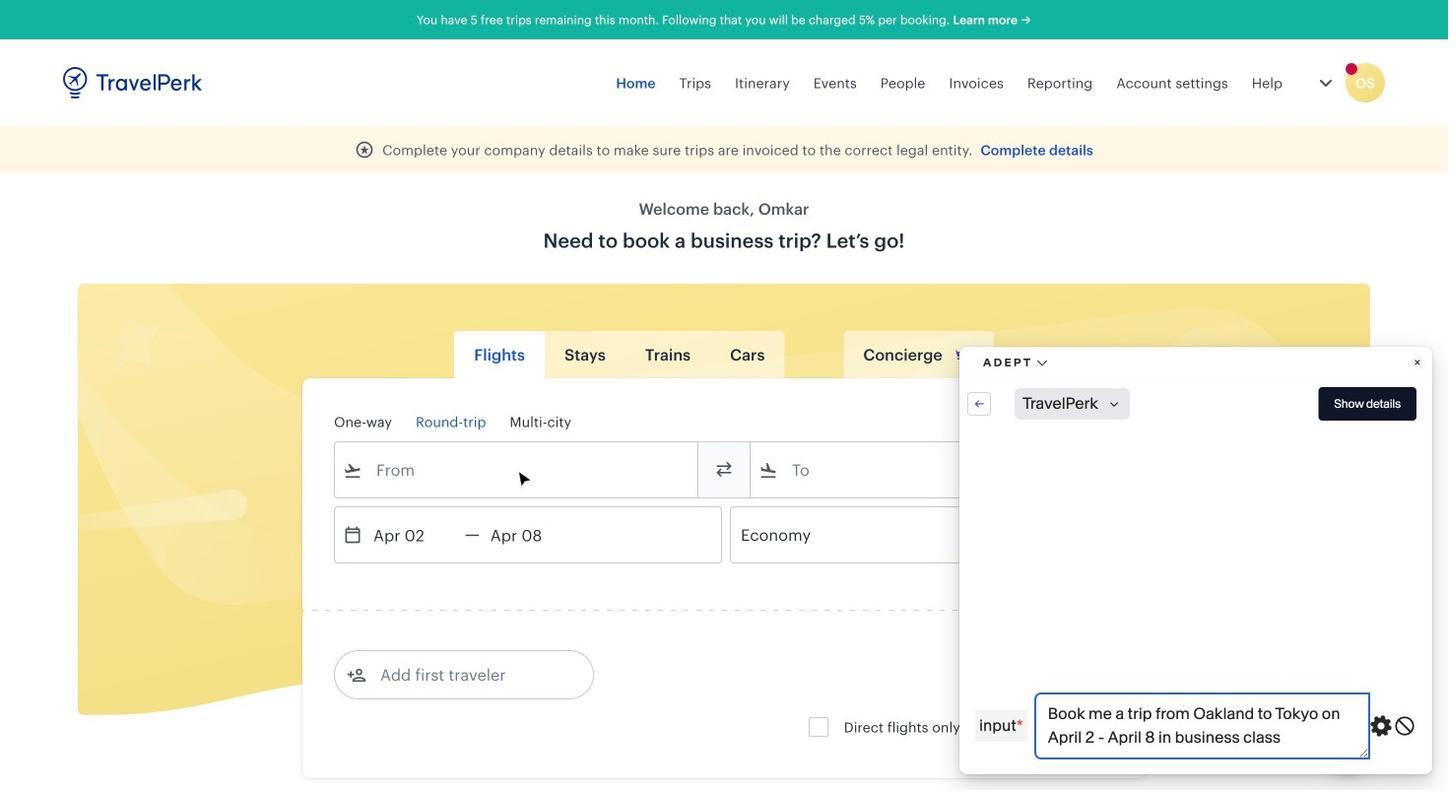 Task type: describe. For each thing, give the bounding box(es) containing it.
To search field
[[779, 454, 1088, 486]]

Add first traveler search field
[[367, 659, 572, 691]]

From search field
[[363, 454, 672, 486]]

Return text field
[[480, 508, 582, 563]]

Depart text field
[[363, 508, 465, 563]]



